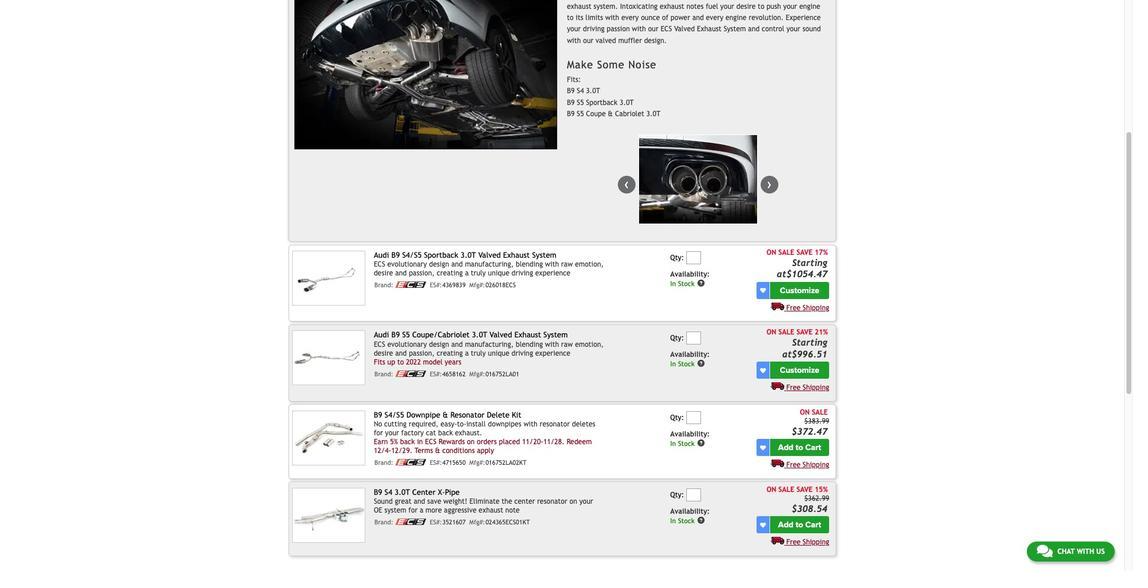 Task type: describe. For each thing, give the bounding box(es) containing it.
driving for $996.51
[[512, 349, 533, 358]]

desire for $1054.47
[[374, 269, 393, 278]]

2 free shipping from the top
[[787, 384, 830, 392]]

15%
[[815, 486, 828, 494]]

brand: for audi b9 s4/s5 sportback 3.0t valved exhaust system
[[375, 282, 393, 289]]

question sign image for b9 s4/s5 downpipe & resonator delete kit
[[697, 439, 705, 448]]

make
[[567, 58, 594, 71]]

eliminate
[[470, 498, 500, 506]]

on sale save 15% $362.99 $308.54
[[767, 486, 830, 514]]

es#3521607 - 024365ecs01kt - b9 s4 3.0t center x-pipe - sound great and save weight! eliminate the center resonator on your oe system for a more aggressive exhaust note - ecs - audi image
[[292, 488, 365, 543]]

11/20-
[[522, 438, 543, 446]]

es#: for &
[[430, 459, 442, 466]]

mfg#: for &
[[470, 459, 485, 466]]

b9 s4/s5 downpipe & resonator delete kit no cutting required, easy-to-install downpipes with resonator deletes for your factory cat back exhaust. earn 5% back in ecs rewards on orders placed 11/20-11/28. redeem 12/4-12/29. terms & conditions apply
[[374, 411, 596, 455]]

in
[[417, 438, 423, 446]]

4 free from the top
[[787, 539, 801, 547]]

3.0t inside b9 s4 3.0t center x-pipe sound great and save weight! eliminate the center resonator on your oe system for a more aggressive exhaust note
[[395, 488, 410, 497]]

sportback inside make some noise fits: b9 s4 3.0t b9 s5 sportback 3.0t b9 s5 coupe & cabriolet 3.0t
[[586, 98, 618, 107]]

add to cart for $308.54
[[778, 520, 821, 530]]

es#: for center
[[430, 519, 442, 526]]

b9 s4/s5 downpipe & resonator delete kit link
[[374, 411, 522, 420]]

center
[[515, 498, 535, 506]]

3 free from the top
[[787, 461, 801, 470]]

›
[[767, 176, 772, 192]]

s5 inside audi b9 s5 coupe/cabriolet 3.0t valved exhaust system ecs evolutionary design and manufacturing, blending with raw emotion, desire and passion, creating a truly unique driving experience fits up to 2022 model years
[[402, 331, 410, 340]]

2 shipping from the top
[[803, 384, 830, 392]]

ecs inside b9 s4/s5 downpipe & resonator delete kit no cutting required, easy-to-install downpipes with resonator deletes for your factory cat back exhaust. earn 5% back in ecs rewards on orders placed 11/20-11/28. redeem 12/4-12/29. terms & conditions apply
[[425, 438, 437, 446]]

audi b9 s5 coupe/cabriolet 3.0t valved exhaust system ecs evolutionary design and manufacturing, blending with raw emotion, desire and passion, creating a truly unique driving experience fits up to 2022 model years
[[374, 331, 604, 366]]

for inside b9 s4/s5 downpipe & resonator delete kit no cutting required, easy-to-install downpipes with resonator deletes for your factory cat back exhaust. earn 5% back in ecs rewards on orders placed 11/20-11/28. redeem 12/4-12/29. terms & conditions apply
[[374, 429, 383, 438]]

save for $1054.47
[[797, 248, 813, 257]]

s4/s5 inside audi b9 s4/s5 sportback 3.0t valved exhaust system ecs evolutionary design and manufacturing, blending with raw emotion, desire and passion, creating a truly unique driving experience
[[402, 251, 422, 260]]

x-
[[438, 488, 445, 497]]

availability: in stock for audi b9 s4/s5 sportback 3.0t valved exhaust system
[[671, 271, 710, 288]]

install
[[466, 420, 486, 429]]

& inside make some noise fits: b9 s4 3.0t b9 s5 sportback 3.0t b9 s5 coupe & cabriolet 3.0t
[[608, 110, 613, 118]]

coupe/cabriolet
[[412, 331, 470, 340]]

s4 inside make some noise fits: b9 s4 3.0t b9 s5 sportback 3.0t b9 s5 coupe & cabriolet 3.0t
[[577, 87, 584, 95]]

2 free from the top
[[787, 384, 801, 392]]

cutting
[[384, 420, 407, 429]]

factory
[[401, 429, 424, 438]]

3.0t up coupe
[[586, 87, 600, 95]]

at for $1054.47
[[777, 269, 787, 279]]

s4 inside b9 s4 3.0t center x-pipe sound great and save weight! eliminate the center resonator on your oe system for a more aggressive exhaust note
[[385, 488, 392, 497]]

your inside b9 s4 3.0t center x-pipe sound great and save weight! eliminate the center resonator on your oe system for a more aggressive exhaust note
[[579, 498, 593, 506]]

add for $372.47
[[778, 443, 794, 453]]

3 free shipping from the top
[[787, 461, 830, 470]]

passion, for $996.51
[[409, 349, 435, 358]]

add to cart button for $308.54
[[770, 517, 830, 534]]

required,
[[409, 420, 439, 429]]

to for $372.47
[[796, 443, 803, 453]]

2 free shipping image from the top
[[771, 459, 784, 468]]

b9 s4 3.0t center x-pipe sound great and save weight! eliminate the center resonator on your oe system for a more aggressive exhaust note
[[374, 488, 593, 515]]

downpipe
[[407, 411, 440, 420]]

ecs - corporate logo image for 3.0t
[[396, 519, 426, 525]]

fits
[[374, 358, 385, 366]]

with for audi b9 s4/s5 sportback 3.0t valved exhaust system
[[545, 261, 559, 269]]

unique for $1054.47
[[488, 269, 510, 278]]

‹ link
[[618, 176, 636, 194]]

es#: 4715650 mfg#: 016752la02kt
[[430, 459, 527, 466]]

note
[[505, 507, 520, 515]]

customize for $1054.47
[[780, 286, 820, 296]]

es#: for coupe/cabriolet
[[430, 371, 442, 378]]

3.0t right cabriolet
[[647, 110, 661, 118]]

mfg#: for sportback
[[470, 282, 485, 289]]

17%
[[815, 248, 828, 257]]

stock for b9 s4 3.0t center x-pipe
[[678, 517, 695, 525]]

1 free shipping image from the top
[[771, 382, 784, 390]]

experience for $996.51
[[535, 349, 571, 358]]

system
[[385, 507, 406, 515]]

availability: in stock for b9 s4 3.0t center x-pipe
[[671, 508, 710, 525]]

sale for 21%
[[779, 328, 795, 337]]

system for $996.51
[[544, 331, 568, 340]]

es#: 4369839 mfg#: 026018ecs
[[430, 282, 516, 289]]

4658162
[[442, 371, 466, 378]]

chat with us
[[1058, 548, 1105, 556]]

$362.99
[[805, 495, 830, 503]]

availability: in stock for b9 s4/s5 downpipe & resonator delete kit
[[671, 431, 710, 448]]

cat
[[426, 429, 436, 438]]

on sale save 21%
[[767, 328, 828, 337]]

save inside "on sale save 15% $362.99 $308.54"
[[797, 486, 813, 494]]

‹
[[624, 176, 629, 192]]

weight!
[[444, 498, 468, 506]]

on for 21%
[[767, 328, 777, 337]]

$383.99
[[805, 417, 830, 425]]

audi b9 s4/s5 sportback 3.0t valved exhaust system ecs evolutionary design and manufacturing, blending with raw emotion, desire and passion, creating a truly unique driving experience
[[374, 251, 604, 278]]

creating for $1054.47
[[437, 269, 463, 278]]

b9 inside b9 s4/s5 downpipe & resonator delete kit no cutting required, easy-to-install downpipes with resonator deletes for your factory cat back exhaust. earn 5% back in ecs rewards on orders placed 11/20-11/28. redeem 12/4-12/29. terms & conditions apply
[[374, 411, 382, 420]]

truly for $1054.47
[[471, 269, 486, 278]]

with for audi b9 s5 coupe/cabriolet 3.0t valved exhaust system
[[545, 340, 559, 349]]

oe
[[374, 507, 382, 515]]

model
[[423, 358, 443, 366]]

starting at for $1054.47
[[777, 257, 828, 279]]

es#: for sportback
[[430, 282, 442, 289]]

2 free shipping image from the top
[[771, 537, 784, 545]]

valved for $1054.47
[[478, 251, 501, 260]]

on for 17%
[[767, 248, 777, 257]]

raw for $1054.47
[[561, 261, 573, 269]]

comments image
[[1037, 544, 1053, 558]]

3521607
[[442, 519, 466, 526]]

fits:
[[567, 76, 581, 84]]

orders
[[477, 438, 497, 446]]

4369839
[[442, 282, 466, 289]]

5%
[[390, 438, 398, 446]]

deletes
[[572, 420, 596, 429]]

1 free shipping from the top
[[787, 304, 830, 312]]

024365ecs01kt
[[486, 519, 530, 526]]

evolutionary for $1054.47
[[387, 261, 427, 269]]

cart for $308.54
[[805, 520, 821, 530]]

audi b9 s4/s5 sportback 3.0t valved exhaust system link
[[374, 251, 557, 260]]

on inside b9 s4 3.0t center x-pipe sound great and save weight! eliminate the center resonator on your oe system for a more aggressive exhaust note
[[570, 498, 577, 506]]

1 shipping from the top
[[803, 304, 830, 312]]

no
[[374, 420, 382, 429]]

placed
[[499, 438, 520, 446]]

sound
[[374, 498, 393, 506]]

brand: for b9 s4 3.0t center x-pipe
[[375, 519, 393, 526]]

es#: 3521607 mfg#: 024365ecs01kt
[[430, 519, 530, 526]]

redeem
[[567, 438, 592, 446]]

at for $996.51
[[782, 349, 792, 359]]

exhaust.
[[455, 429, 482, 438]]

valved for $996.51
[[490, 331, 512, 340]]

on for $372.47
[[800, 408, 810, 417]]

4715650
[[442, 459, 466, 466]]

3.0t inside audi b9 s5 coupe/cabriolet 3.0t valved exhaust system ecs evolutionary design and manufacturing, blending with raw emotion, desire and passion, creating a truly unique driving experience fits up to 2022 model years
[[472, 331, 487, 340]]

in for audi b9 s5 coupe/cabriolet 3.0t valved exhaust system
[[671, 360, 676, 368]]

availability: for audi b9 s5 coupe/cabriolet 3.0t valved exhaust system
[[671, 351, 710, 359]]

audi b9 s5 coupe/cabriolet 3.0t valved exhaust system link
[[374, 331, 568, 340]]

016752la02kt
[[486, 459, 527, 466]]

b9 s4 3.0t center x-pipe link
[[374, 488, 460, 497]]

12/29.
[[391, 447, 413, 455]]

customize link for $996.51
[[770, 362, 830, 379]]

in for audi b9 s4/s5 sportback 3.0t valved exhaust system
[[671, 280, 676, 288]]

add to cart button for $372.47
[[770, 439, 830, 457]]

us
[[1097, 548, 1105, 556]]

aggressive
[[444, 507, 477, 515]]

years
[[445, 358, 462, 366]]

$996.51
[[792, 349, 828, 359]]

earn
[[374, 438, 388, 446]]

noise
[[629, 58, 657, 71]]

in for b9 s4 3.0t center x-pipe
[[671, 517, 676, 525]]

s4/s5 inside b9 s4/s5 downpipe & resonator delete kit no cutting required, easy-to-install downpipes with resonator deletes for your factory cat back exhaust. earn 5% back in ecs rewards on orders placed 11/20-11/28. redeem 12/4-12/29. terms & conditions apply
[[385, 411, 404, 420]]

11/28.
[[543, 438, 565, 446]]

save
[[427, 498, 441, 506]]

$1054.47
[[787, 269, 828, 279]]

question sign image for audi b9 s5 coupe/cabriolet 3.0t valved exhaust system
[[697, 359, 705, 368]]

for inside b9 s4 3.0t center x-pipe sound great and save weight! eliminate the center resonator on your oe system for a more aggressive exhaust note
[[409, 507, 418, 515]]

the
[[502, 498, 512, 506]]

on inside b9 s4/s5 downpipe & resonator delete kit no cutting required, easy-to-install downpipes with resonator deletes for your factory cat back exhaust. earn 5% back in ecs rewards on orders placed 11/20-11/28. redeem 12/4-12/29. terms & conditions apply
[[467, 438, 475, 446]]

ecs for $996.51
[[374, 340, 385, 349]]

up
[[387, 358, 395, 366]]

conditions
[[442, 447, 475, 455]]



Task type: vqa. For each thing, say whether or not it's contained in the screenshot.
built
no



Task type: locate. For each thing, give the bounding box(es) containing it.
blending inside audi b9 s5 coupe/cabriolet 3.0t valved exhaust system ecs evolutionary design and manufacturing, blending with raw emotion, desire and passion, creating a truly unique driving experience fits up to 2022 model years
[[516, 340, 543, 349]]

raw inside audi b9 s5 coupe/cabriolet 3.0t valved exhaust system ecs evolutionary design and manufacturing, blending with raw emotion, desire and passion, creating a truly unique driving experience fits up to 2022 model years
[[561, 340, 573, 349]]

qty: for audi b9 s5 coupe/cabriolet 3.0t valved exhaust system
[[671, 334, 684, 342]]

3 es#: from the top
[[430, 459, 442, 466]]

1 vertical spatial truly
[[471, 349, 486, 358]]

truly up es#: 4369839 mfg#: 026018ecs
[[471, 269, 486, 278]]

2 vertical spatial s5
[[402, 331, 410, 340]]

1 vertical spatial add to cart
[[778, 520, 821, 530]]

s5 down fits:
[[577, 98, 584, 107]]

3 stock from the top
[[678, 440, 695, 448]]

2 evolutionary from the top
[[387, 340, 427, 349]]

0 vertical spatial audi
[[374, 251, 389, 260]]

2 blending from the top
[[516, 340, 543, 349]]

1 vertical spatial blending
[[516, 340, 543, 349]]

1 evolutionary from the top
[[387, 261, 427, 269]]

qty: for b9 s4/s5 downpipe & resonator delete kit
[[671, 414, 684, 422]]

exhaust
[[503, 251, 530, 260], [515, 331, 541, 340]]

customize link down $1054.47
[[770, 282, 830, 299]]

1 vertical spatial to
[[796, 443, 803, 453]]

2 qty: from the top
[[671, 334, 684, 342]]

save
[[797, 248, 813, 257], [797, 328, 813, 337], [797, 486, 813, 494]]

terms
[[415, 447, 433, 455]]

3 add to wish list image from the top
[[760, 522, 766, 528]]

system inside audi b9 s4/s5 sportback 3.0t valved exhaust system ecs evolutionary design and manufacturing, blending with raw emotion, desire and passion, creating a truly unique driving experience
[[532, 251, 557, 260]]

1 add to wish list image from the top
[[760, 288, 766, 294]]

0 vertical spatial add
[[778, 443, 794, 453]]

1 vertical spatial free shipping image
[[771, 537, 784, 545]]

0 vertical spatial at
[[777, 269, 787, 279]]

on left "17%"
[[767, 248, 777, 257]]

truly down audi b9 s5 coupe/cabriolet 3.0t valved exhaust system link
[[471, 349, 486, 358]]

1 vertical spatial unique
[[488, 349, 510, 358]]

0 vertical spatial customize link
[[770, 282, 830, 299]]

for down no
[[374, 429, 383, 438]]

blending
[[516, 261, 543, 269], [516, 340, 543, 349]]

kit
[[512, 411, 522, 420]]

2 manufacturing, from the top
[[465, 340, 514, 349]]

sportback
[[586, 98, 618, 107], [424, 251, 458, 260]]

3 mfg#: from the top
[[470, 459, 485, 466]]

1 customize link from the top
[[770, 282, 830, 299]]

free shipping up 15%
[[787, 461, 830, 470]]

a down audi b9 s5 coupe/cabriolet 3.0t valved exhaust system link
[[465, 349, 469, 358]]

cart down $372.47
[[805, 443, 821, 453]]

4 availability: from the top
[[671, 508, 710, 516]]

brand: right the es#4369839 - 026018ecs - audi b9 s4/s5 sportback 3.0t valved exhaust system - ecs evolutionary design and manufacturing, blending with raw emotion, desire and passion, creating a truly unique driving experience - ecs - audi image in the left of the page
[[375, 282, 393, 289]]

& right terms at the left bottom of page
[[435, 447, 440, 455]]

4 shipping from the top
[[803, 539, 830, 547]]

free down $308.54 in the bottom right of the page
[[787, 539, 801, 547]]

add to cart down $308.54 in the bottom right of the page
[[778, 520, 821, 530]]

3.0t right coupe/cabriolet
[[472, 331, 487, 340]]

1 vertical spatial valved
[[490, 331, 512, 340]]

a inside audi b9 s4/s5 sportback 3.0t valved exhaust system ecs evolutionary design and manufacturing, blending with raw emotion, desire and passion, creating a truly unique driving experience
[[465, 269, 469, 278]]

back down the easy- at the bottom
[[438, 429, 453, 438]]

desire inside audi b9 s5 coupe/cabriolet 3.0t valved exhaust system ecs evolutionary design and manufacturing, blending with raw emotion, desire and passion, creating a truly unique driving experience fits up to 2022 model years
[[374, 349, 393, 358]]

0 vertical spatial add to cart
[[778, 443, 821, 453]]

stock for b9 s4/s5 downpipe & resonator delete kit
[[678, 440, 695, 448]]

on inside on sale $383.99 $372.47
[[800, 408, 810, 417]]

3 in from the top
[[671, 440, 676, 448]]

resonator inside b9 s4 3.0t center x-pipe sound great and save weight! eliminate the center resonator on your oe system for a more aggressive exhaust note
[[537, 498, 568, 506]]

4 question sign image from the top
[[697, 517, 705, 525]]

2 raw from the top
[[561, 340, 573, 349]]

1 add to cart from the top
[[778, 443, 821, 453]]

desire
[[374, 269, 393, 278], [374, 349, 393, 358]]

sale up $383.99
[[812, 408, 828, 417]]

on inside "on sale save 15% $362.99 $308.54"
[[767, 486, 777, 494]]

add right add to wish list icon
[[778, 443, 794, 453]]

1 cart from the top
[[805, 443, 821, 453]]

resonator inside b9 s4/s5 downpipe & resonator delete kit no cutting required, easy-to-install downpipes with resonator deletes for your factory cat back exhaust. earn 5% back in ecs rewards on orders placed 11/20-11/28. redeem 12/4-12/29. terms & conditions apply
[[540, 420, 570, 429]]

1 mfg#: from the top
[[470, 282, 485, 289]]

2 es#: from the top
[[430, 371, 442, 378]]

2 audi from the top
[[374, 331, 389, 340]]

emotion, inside audi b9 s5 coupe/cabriolet 3.0t valved exhaust system ecs evolutionary design and manufacturing, blending with raw emotion, desire and passion, creating a truly unique driving experience fits up to 2022 model years
[[575, 340, 604, 349]]

blending inside audi b9 s4/s5 sportback 3.0t valved exhaust system ecs evolutionary design and manufacturing, blending with raw emotion, desire and passion, creating a truly unique driving experience
[[516, 261, 543, 269]]

manufacturing, for $1054.47
[[465, 261, 514, 269]]

1 horizontal spatial s4
[[577, 87, 584, 95]]

passion, down audi b9 s4/s5 sportback 3.0t valved exhaust system link
[[409, 269, 435, 278]]

1 free shipping image from the top
[[771, 302, 784, 310]]

2 add from the top
[[778, 520, 794, 530]]

design inside audi b9 s4/s5 sportback 3.0t valved exhaust system ecs evolutionary design and manufacturing, blending with raw emotion, desire and passion, creating a truly unique driving experience
[[429, 261, 449, 269]]

0 vertical spatial starting at
[[777, 257, 828, 279]]

1 qty: from the top
[[671, 254, 684, 262]]

on
[[767, 248, 777, 257], [767, 328, 777, 337], [800, 408, 810, 417], [767, 486, 777, 494]]

0 vertical spatial valved
[[478, 251, 501, 260]]

add to wish list image
[[760, 288, 766, 294], [760, 368, 766, 374], [760, 522, 766, 528]]

ecs inside audi b9 s4/s5 sportback 3.0t valved exhaust system ecs evolutionary design and manufacturing, blending with raw emotion, desire and passion, creating a truly unique driving experience
[[374, 261, 385, 269]]

add to wish list image for $996.51
[[760, 368, 766, 374]]

exhaust inside audi b9 s4/s5 sportback 3.0t valved exhaust system ecs evolutionary design and manufacturing, blending with raw emotion, desire and passion, creating a truly unique driving experience
[[503, 251, 530, 260]]

ecs - corporate logo image for s4/s5
[[396, 282, 426, 288]]

1 horizontal spatial on
[[570, 498, 577, 506]]

None text field
[[686, 252, 701, 265], [686, 331, 701, 344], [686, 489, 701, 502], [686, 252, 701, 265], [686, 331, 701, 344], [686, 489, 701, 502]]

shipping up 15%
[[803, 461, 830, 470]]

1 vertical spatial evolutionary
[[387, 340, 427, 349]]

0 vertical spatial resonator
[[540, 420, 570, 429]]

in
[[671, 280, 676, 288], [671, 360, 676, 368], [671, 440, 676, 448], [671, 517, 676, 525]]

valved
[[478, 251, 501, 260], [490, 331, 512, 340]]

4 mfg#: from the top
[[470, 519, 485, 526]]

1 vertical spatial save
[[797, 328, 813, 337]]

great
[[395, 498, 412, 506]]

add for $308.54
[[778, 520, 794, 530]]

1 vertical spatial emotion,
[[575, 340, 604, 349]]

2 add to cart button from the top
[[770, 517, 830, 534]]

customize for $996.51
[[780, 366, 820, 376]]

brand: for b9 s4/s5 downpipe & resonator delete kit
[[375, 459, 393, 466]]

audi right the es#4369839 - 026018ecs - audi b9 s4/s5 sportback 3.0t valved exhaust system - ecs evolutionary design and manufacturing, blending with raw emotion, desire and passion, creating a truly unique driving experience - ecs - audi image in the left of the page
[[374, 251, 389, 260]]

1 unique from the top
[[488, 269, 510, 278]]

1 vertical spatial add to wish list image
[[760, 368, 766, 374]]

system
[[532, 251, 557, 260], [544, 331, 568, 340]]

raw inside audi b9 s4/s5 sportback 3.0t valved exhaust system ecs evolutionary design and manufacturing, blending with raw emotion, desire and passion, creating a truly unique driving experience
[[561, 261, 573, 269]]

2 cart from the top
[[805, 520, 821, 530]]

4 qty: from the top
[[671, 491, 684, 499]]

save for $996.51
[[797, 328, 813, 337]]

at down on sale save 17%
[[777, 269, 787, 279]]

1 horizontal spatial for
[[409, 507, 418, 515]]

0 horizontal spatial your
[[385, 429, 399, 438]]

with for b9 s4/s5 downpipe & resonator delete kit
[[524, 420, 538, 429]]

free shipping
[[787, 304, 830, 312], [787, 384, 830, 392], [787, 461, 830, 470], [787, 539, 830, 547]]

4 stock from the top
[[678, 517, 695, 525]]

2022
[[406, 358, 421, 366]]

mfg#: down exhaust
[[470, 519, 485, 526]]

emotion, inside audi b9 s4/s5 sportback 3.0t valved exhaust system ecs evolutionary design and manufacturing, blending with raw emotion, desire and passion, creating a truly unique driving experience
[[575, 261, 604, 269]]

ecs inside audi b9 s5 coupe/cabriolet 3.0t valved exhaust system ecs evolutionary design and manufacturing, blending with raw emotion, desire and passion, creating a truly unique driving experience fits up to 2022 model years
[[374, 340, 385, 349]]

& right coupe
[[608, 110, 613, 118]]

design for $996.51
[[429, 340, 449, 349]]

1 vertical spatial your
[[579, 498, 593, 506]]

exhaust inside audi b9 s5 coupe/cabriolet 3.0t valved exhaust system ecs evolutionary design and manufacturing, blending with raw emotion, desire and passion, creating a truly unique driving experience fits up to 2022 model years
[[515, 331, 541, 340]]

4 free shipping from the top
[[787, 539, 830, 547]]

mfg#: down apply
[[470, 459, 485, 466]]

1 vertical spatial on
[[570, 498, 577, 506]]

at
[[777, 269, 787, 279], [782, 349, 792, 359]]

evolutionary up 2022
[[387, 340, 427, 349]]

2 add to cart from the top
[[778, 520, 821, 530]]

audi inside audi b9 s4/s5 sportback 3.0t valved exhaust system ecs evolutionary design and manufacturing, blending with raw emotion, desire and passion, creating a truly unique driving experience
[[374, 251, 389, 260]]

0 vertical spatial manufacturing,
[[465, 261, 514, 269]]

free up "on sale save 15% $362.99 $308.54"
[[787, 461, 801, 470]]

3.0t
[[586, 87, 600, 95], [620, 98, 634, 107], [647, 110, 661, 118], [461, 251, 476, 260], [472, 331, 487, 340], [395, 488, 410, 497]]

truly inside audi b9 s4/s5 sportback 3.0t valved exhaust system ecs evolutionary design and manufacturing, blending with raw emotion, desire and passion, creating a truly unique driving experience
[[471, 269, 486, 278]]

in for b9 s4/s5 downpipe & resonator delete kit
[[671, 440, 676, 448]]

system for $1054.47
[[532, 251, 557, 260]]

2 save from the top
[[797, 328, 813, 337]]

2 vertical spatial add to wish list image
[[760, 522, 766, 528]]

availability: in stock for audi b9 s5 coupe/cabriolet 3.0t valved exhaust system
[[671, 351, 710, 368]]

mfg#: for center
[[470, 519, 485, 526]]

center
[[412, 488, 436, 497]]

audi for $996.51
[[374, 331, 389, 340]]

brand: down 'fits'
[[375, 371, 393, 378]]

1 horizontal spatial sportback
[[586, 98, 618, 107]]

sale for 17%
[[779, 248, 795, 257]]

starting at for $996.51
[[782, 337, 828, 359]]

audi
[[374, 251, 389, 260], [374, 331, 389, 340]]

on sale save 17%
[[767, 248, 828, 257]]

blending for $1054.47
[[516, 261, 543, 269]]

2 customize from the top
[[780, 366, 820, 376]]

downpipes
[[488, 420, 522, 429]]

1 vertical spatial exhaust
[[515, 331, 541, 340]]

mfg#:
[[470, 282, 485, 289], [470, 371, 485, 378], [470, 459, 485, 466], [470, 519, 485, 526]]

free shipping image up the on sale save 21%
[[771, 302, 784, 310]]

add to cart for $372.47
[[778, 443, 821, 453]]

shipping up 21%
[[803, 304, 830, 312]]

1 stock from the top
[[678, 280, 695, 288]]

1 vertical spatial customize link
[[770, 362, 830, 379]]

ecs - corporate logo image for downpipe
[[396, 459, 426, 466]]

more
[[426, 507, 442, 515]]

shipping down $308.54 in the bottom right of the page
[[803, 539, 830, 547]]

1 vertical spatial starting
[[792, 337, 828, 348]]

0 vertical spatial add to wish list image
[[760, 288, 766, 294]]

brand: down oe in the left of the page
[[375, 519, 393, 526]]

2 horizontal spatial &
[[608, 110, 613, 118]]

experience inside audi b9 s4/s5 sportback 3.0t valved exhaust system ecs evolutionary design and manufacturing, blending with raw emotion, desire and passion, creating a truly unique driving experience
[[535, 269, 571, 278]]

valved inside audi b9 s4/s5 sportback 3.0t valved exhaust system ecs evolutionary design and manufacturing, blending with raw emotion, desire and passion, creating a truly unique driving experience
[[478, 251, 501, 260]]

4 es#: from the top
[[430, 519, 442, 526]]

s5 up 2022
[[402, 331, 410, 340]]

brand: down 12/4-
[[375, 459, 393, 466]]

1 audi from the top
[[374, 251, 389, 260]]

1 vertical spatial a
[[465, 349, 469, 358]]

apply
[[477, 447, 494, 455]]

for down great
[[409, 507, 418, 515]]

2 driving from the top
[[512, 349, 533, 358]]

unique inside audi b9 s5 coupe/cabriolet 3.0t valved exhaust system ecs evolutionary design and manufacturing, blending with raw emotion, desire and passion, creating a truly unique driving experience fits up to 2022 model years
[[488, 349, 510, 358]]

emotion, for $1054.47
[[575, 261, 604, 269]]

and inside b9 s4 3.0t center x-pipe sound great and save weight! eliminate the center resonator on your oe system for a more aggressive exhaust note
[[414, 498, 425, 506]]

0 horizontal spatial s4
[[385, 488, 392, 497]]

raw for $996.51
[[561, 340, 573, 349]]

es#4658162 - 016752la01 - audi b9 s5 coupe/cabriolet 3.0t valved exhaust system - ecs evolutionary design and manufacturing, blending with raw emotion, desire and passion, creating a truly unique driving experience - ecs - audi image
[[292, 331, 365, 386]]

2 availability: in stock from the top
[[671, 351, 710, 368]]

es#: left "4369839"
[[430, 282, 442, 289]]

truly
[[471, 269, 486, 278], [471, 349, 486, 358]]

delete
[[487, 411, 510, 420]]

driving inside audi b9 s5 coupe/cabriolet 3.0t valved exhaust system ecs evolutionary design and manufacturing, blending with raw emotion, desire and passion, creating a truly unique driving experience fits up to 2022 model years
[[512, 349, 533, 358]]

2 unique from the top
[[488, 349, 510, 358]]

016752la01
[[486, 371, 519, 378]]

2 creating from the top
[[437, 349, 463, 358]]

ecs up 'fits'
[[374, 340, 385, 349]]

2 design from the top
[[429, 340, 449, 349]]

starting at down the on sale save 21%
[[782, 337, 828, 359]]

1 blending from the top
[[516, 261, 543, 269]]

free shipping image down "on sale save 15% $362.99 $308.54"
[[771, 537, 784, 545]]

sale up $996.51
[[779, 328, 795, 337]]

s5 left coupe
[[577, 110, 584, 118]]

resonator
[[540, 420, 570, 429], [537, 498, 568, 506]]

1 vertical spatial add
[[778, 520, 794, 530]]

creating inside audi b9 s5 coupe/cabriolet 3.0t valved exhaust system ecs evolutionary design and manufacturing, blending with raw emotion, desire and passion, creating a truly unique driving experience fits up to 2022 model years
[[437, 349, 463, 358]]

0 vertical spatial driving
[[512, 269, 533, 278]]

for
[[374, 429, 383, 438], [409, 507, 418, 515]]

a inside audi b9 s5 coupe/cabriolet 3.0t valved exhaust system ecs evolutionary design and manufacturing, blending with raw emotion, desire and passion, creating a truly unique driving experience fits up to 2022 model years
[[465, 349, 469, 358]]

passion, up 2022
[[409, 349, 435, 358]]

sale inside "on sale save 15% $362.99 $308.54"
[[779, 486, 795, 494]]

free shipping image
[[771, 302, 784, 310], [771, 459, 784, 468]]

0 vertical spatial save
[[797, 248, 813, 257]]

3 availability: in stock from the top
[[671, 431, 710, 448]]

free up the on sale save 21%
[[787, 304, 801, 312]]

a for $1054.47
[[465, 269, 469, 278]]

audi inside audi b9 s5 coupe/cabriolet 3.0t valved exhaust system ecs evolutionary design and manufacturing, blending with raw emotion, desire and passion, creating a truly unique driving experience fits up to 2022 model years
[[374, 331, 389, 340]]

1 vertical spatial audi
[[374, 331, 389, 340]]

0 vertical spatial a
[[465, 269, 469, 278]]

1 save from the top
[[797, 248, 813, 257]]

add to wish list image
[[760, 445, 766, 451]]

1 vertical spatial desire
[[374, 349, 393, 358]]

exhaust for $996.51
[[515, 331, 541, 340]]

stock
[[678, 280, 695, 288], [678, 360, 695, 368], [678, 440, 695, 448], [678, 517, 695, 525]]

starting at down on sale save 17%
[[777, 257, 828, 279]]

0 vertical spatial add to cart button
[[770, 439, 830, 457]]

with inside b9 s4/s5 downpipe & resonator delete kit no cutting required, easy-to-install downpipes with resonator deletes for your factory cat back exhaust. earn 5% back in ecs rewards on orders placed 11/20-11/28. redeem 12/4-12/29. terms & conditions apply
[[524, 420, 538, 429]]

availability: for b9 s4 3.0t center x-pipe
[[671, 508, 710, 516]]

valved up 026018ecs
[[478, 251, 501, 260]]

back
[[438, 429, 453, 438], [400, 438, 415, 446]]

2 vertical spatial save
[[797, 486, 813, 494]]

evolutionary down audi b9 s4/s5 sportback 3.0t valved exhaust system link
[[387, 261, 427, 269]]

brand: for audi b9 s5 coupe/cabriolet 3.0t valved exhaust system
[[375, 371, 393, 378]]

ecs - corporate logo image left "4369839"
[[396, 282, 426, 288]]

and
[[451, 261, 463, 269], [395, 269, 407, 278], [451, 340, 463, 349], [395, 349, 407, 358], [414, 498, 425, 506]]

0 vertical spatial s5
[[577, 98, 584, 107]]

to down $308.54 in the bottom right of the page
[[796, 520, 803, 530]]

0 vertical spatial raw
[[561, 261, 573, 269]]

save left 21%
[[797, 328, 813, 337]]

1 vertical spatial resonator
[[537, 498, 568, 506]]

0 vertical spatial free shipping image
[[771, 382, 784, 390]]

s4
[[577, 87, 584, 95], [385, 488, 392, 497]]

sportback up coupe
[[586, 98, 618, 107]]

valved up 016752la01 in the bottom left of the page
[[490, 331, 512, 340]]

1 in from the top
[[671, 280, 676, 288]]

0 horizontal spatial &
[[435, 447, 440, 455]]

3 save from the top
[[797, 486, 813, 494]]

ecs - corporate logo image for s5
[[396, 371, 426, 377]]

starting up $996.51
[[792, 337, 828, 348]]

sale up $1054.47
[[779, 248, 795, 257]]

on right the center
[[570, 498, 577, 506]]

free shipping image down the on sale save 21%
[[771, 382, 784, 390]]

1 raw from the top
[[561, 261, 573, 269]]

evolutionary for $996.51
[[387, 340, 427, 349]]

pipe
[[445, 488, 460, 497]]

to-
[[457, 420, 466, 429]]

1 emotion, from the top
[[575, 261, 604, 269]]

blending for $996.51
[[516, 340, 543, 349]]

1 vertical spatial passion,
[[409, 349, 435, 358]]

unique inside audi b9 s4/s5 sportback 3.0t valved exhaust system ecs evolutionary design and manufacturing, blending with raw emotion, desire and passion, creating a truly unique driving experience
[[488, 269, 510, 278]]

desire inside audi b9 s4/s5 sportback 3.0t valved exhaust system ecs evolutionary design and manufacturing, blending with raw emotion, desire and passion, creating a truly unique driving experience
[[374, 269, 393, 278]]

0 vertical spatial design
[[429, 261, 449, 269]]

driving up 026018ecs
[[512, 269, 533, 278]]

2 stock from the top
[[678, 360, 695, 368]]

passion, inside audi b9 s4/s5 sportback 3.0t valved exhaust system ecs evolutionary design and manufacturing, blending with raw emotion, desire and passion, creating a truly unique driving experience
[[409, 269, 435, 278]]

manufacturing, inside audi b9 s5 coupe/cabriolet 3.0t valved exhaust system ecs evolutionary design and manufacturing, blending with raw emotion, desire and passion, creating a truly unique driving experience fits up to 2022 model years
[[465, 340, 514, 349]]

add to cart button down $372.47
[[770, 439, 830, 457]]

1 starting from the top
[[792, 257, 828, 268]]

b9 inside audi b9 s5 coupe/cabriolet 3.0t valved exhaust system ecs evolutionary design and manufacturing, blending with raw emotion, desire and passion, creating a truly unique driving experience fits up to 2022 model years
[[392, 331, 400, 340]]

0 vertical spatial ecs
[[374, 261, 385, 269]]

1 driving from the top
[[512, 269, 533, 278]]

sportback up "4369839"
[[424, 251, 458, 260]]

free shipping down $308.54 in the bottom right of the page
[[787, 539, 830, 547]]

1 vertical spatial ecs
[[374, 340, 385, 349]]

1 vertical spatial experience
[[535, 349, 571, 358]]

1 ecs - corporate logo image from the top
[[396, 282, 426, 288]]

unique up 026018ecs
[[488, 269, 510, 278]]

raw
[[561, 261, 573, 269], [561, 340, 573, 349]]

a up es#: 4369839 mfg#: 026018ecs
[[465, 269, 469, 278]]

0 vertical spatial on
[[467, 438, 475, 446]]

4 in from the top
[[671, 517, 676, 525]]

availability: for audi b9 s4/s5 sportback 3.0t valved exhaust system
[[671, 271, 710, 279]]

resonator right the center
[[537, 498, 568, 506]]

sportback inside audi b9 s4/s5 sportback 3.0t valved exhaust system ecs evolutionary design and manufacturing, blending with raw emotion, desire and passion, creating a truly unique driving experience
[[424, 251, 458, 260]]

1 customize from the top
[[780, 286, 820, 296]]

blending up 016752la01 in the bottom left of the page
[[516, 340, 543, 349]]

add to cart button down $308.54 in the bottom right of the page
[[770, 517, 830, 534]]

free down $996.51
[[787, 384, 801, 392]]

chat with us link
[[1027, 542, 1115, 562]]

21%
[[815, 328, 828, 337]]

experience inside audi b9 s5 coupe/cabriolet 3.0t valved exhaust system ecs evolutionary design and manufacturing, blending with raw emotion, desire and passion, creating a truly unique driving experience fits up to 2022 model years
[[535, 349, 571, 358]]

ecs - corporate logo image down 12/29.
[[396, 459, 426, 466]]

mfg#: right 4658162
[[470, 371, 485, 378]]

2 add to wish list image from the top
[[760, 368, 766, 374]]

1 vertical spatial for
[[409, 507, 418, 515]]

manufacturing,
[[465, 261, 514, 269], [465, 340, 514, 349]]

rewards
[[439, 438, 465, 446]]

customize down $996.51
[[780, 366, 820, 376]]

at down the on sale save 21%
[[782, 349, 792, 359]]

2 question sign image from the top
[[697, 359, 705, 368]]

passion, for $1054.47
[[409, 269, 435, 278]]

shipping
[[803, 304, 830, 312], [803, 384, 830, 392], [803, 461, 830, 470], [803, 539, 830, 547]]

1 design from the top
[[429, 261, 449, 269]]

0 horizontal spatial for
[[374, 429, 383, 438]]

0 vertical spatial &
[[608, 110, 613, 118]]

your inside b9 s4/s5 downpipe & resonator delete kit no cutting required, easy-to-install downpipes with resonator deletes for your factory cat back exhaust. earn 5% back in ecs rewards on orders placed 11/20-11/28. redeem 12/4-12/29. terms & conditions apply
[[385, 429, 399, 438]]

1 question sign image from the top
[[697, 279, 705, 288]]

design down coupe/cabriolet
[[429, 340, 449, 349]]

$372.47
[[792, 426, 828, 437]]

es#: 4658162 mfg#: 016752la01
[[430, 371, 519, 378]]

desire up 'fits'
[[374, 349, 393, 358]]

qty: for b9 s4 3.0t center x-pipe
[[671, 491, 684, 499]]

3 brand: from the top
[[375, 459, 393, 466]]

add to wish list image for $1054.47
[[760, 288, 766, 294]]

truly for $996.51
[[471, 349, 486, 358]]

2 vertical spatial a
[[420, 507, 424, 515]]

2 truly from the top
[[471, 349, 486, 358]]

1 horizontal spatial &
[[443, 411, 448, 420]]

2 in from the top
[[671, 360, 676, 368]]

evolutionary
[[387, 261, 427, 269], [387, 340, 427, 349]]

to
[[397, 358, 404, 366], [796, 443, 803, 453], [796, 520, 803, 530]]

driving
[[512, 269, 533, 278], [512, 349, 533, 358]]

to down $372.47
[[796, 443, 803, 453]]

make some noise fits: b9 s4 3.0t b9 s5 sportback 3.0t b9 s5 coupe & cabriolet 3.0t
[[567, 58, 661, 118]]

valved inside audi b9 s5 coupe/cabriolet 3.0t valved exhaust system ecs evolutionary design and manufacturing, blending with raw emotion, desire and passion, creating a truly unique driving experience fits up to 2022 model years
[[490, 331, 512, 340]]

a left more
[[420, 507, 424, 515]]

2 starting from the top
[[792, 337, 828, 348]]

experience
[[535, 269, 571, 278], [535, 349, 571, 358]]

question sign image for audi b9 s4/s5 sportback 3.0t valved exhaust system
[[697, 279, 705, 288]]

1 vertical spatial free shipping image
[[771, 459, 784, 468]]

unique for $996.51
[[488, 349, 510, 358]]

2 experience from the top
[[535, 349, 571, 358]]

&
[[608, 110, 613, 118], [443, 411, 448, 420], [435, 447, 440, 455]]

0 vertical spatial s4/s5
[[402, 251, 422, 260]]

0 vertical spatial back
[[438, 429, 453, 438]]

your
[[385, 429, 399, 438], [579, 498, 593, 506]]

4 availability: in stock from the top
[[671, 508, 710, 525]]

creating up "4369839"
[[437, 269, 463, 278]]

with inside audi b9 s5 coupe/cabriolet 3.0t valved exhaust system ecs evolutionary design and manufacturing, blending with raw emotion, desire and passion, creating a truly unique driving experience fits up to 2022 model years
[[545, 340, 559, 349]]

driving inside audi b9 s4/s5 sportback 3.0t valved exhaust system ecs evolutionary design and manufacturing, blending with raw emotion, desire and passion, creating a truly unique driving experience
[[512, 269, 533, 278]]

ecs - corporate logo image
[[396, 282, 426, 288], [396, 371, 426, 377], [396, 459, 426, 466], [396, 519, 426, 525]]

to inside audi b9 s5 coupe/cabriolet 3.0t valved exhaust system ecs evolutionary design and manufacturing, blending with raw emotion, desire and passion, creating a truly unique driving experience fits up to 2022 model years
[[397, 358, 404, 366]]

0 horizontal spatial sportback
[[424, 251, 458, 260]]

on left 21%
[[767, 328, 777, 337]]

on up $383.99
[[800, 408, 810, 417]]

customize
[[780, 286, 820, 296], [780, 366, 820, 376]]

0 vertical spatial exhaust
[[503, 251, 530, 260]]

1 passion, from the top
[[409, 269, 435, 278]]

1 manufacturing, from the top
[[465, 261, 514, 269]]

desire for $996.51
[[374, 349, 393, 358]]

b9 inside audi b9 s4/s5 sportback 3.0t valved exhaust system ecs evolutionary design and manufacturing, blending with raw emotion, desire and passion, creating a truly unique driving experience
[[392, 251, 400, 260]]

resonator
[[451, 411, 485, 420]]

design inside audi b9 s5 coupe/cabriolet 3.0t valved exhaust system ecs evolutionary design and manufacturing, blending with raw emotion, desire and passion, creating a truly unique driving experience fits up to 2022 model years
[[429, 340, 449, 349]]

0 vertical spatial sportback
[[586, 98, 618, 107]]

sale inside on sale $383.99 $372.47
[[812, 408, 828, 417]]

customize link down $996.51
[[770, 362, 830, 379]]

audi up 'fits'
[[374, 331, 389, 340]]

to for 15%
[[796, 520, 803, 530]]

0 vertical spatial to
[[397, 358, 404, 366]]

starting for $1054.47
[[792, 257, 828, 268]]

manufacturing, inside audi b9 s4/s5 sportback 3.0t valved exhaust system ecs evolutionary design and manufacturing, blending with raw emotion, desire and passion, creating a truly unique driving experience
[[465, 261, 514, 269]]

manufacturing, down audi b9 s5 coupe/cabriolet 3.0t valved exhaust system link
[[465, 340, 514, 349]]

& up the easy- at the bottom
[[443, 411, 448, 420]]

3 shipping from the top
[[803, 461, 830, 470]]

add to cart button
[[770, 439, 830, 457], [770, 517, 830, 534]]

system inside audi b9 s5 coupe/cabriolet 3.0t valved exhaust system ecs evolutionary design and manufacturing, blending with raw emotion, desire and passion, creating a truly unique driving experience fits up to 2022 model years
[[544, 331, 568, 340]]

$308.54
[[792, 503, 828, 514]]

0 vertical spatial evolutionary
[[387, 261, 427, 269]]

12/4-
[[374, 447, 391, 455]]

1 availability: in stock from the top
[[671, 271, 710, 288]]

2 passion, from the top
[[409, 349, 435, 358]]

0 vertical spatial truly
[[471, 269, 486, 278]]

1 es#: from the top
[[430, 282, 442, 289]]

availability:
[[671, 271, 710, 279], [671, 351, 710, 359], [671, 431, 710, 439], [671, 508, 710, 516]]

evolutionary inside audi b9 s4/s5 sportback 3.0t valved exhaust system ecs evolutionary design and manufacturing, blending with raw emotion, desire and passion, creating a truly unique driving experience
[[387, 261, 427, 269]]

availability: for b9 s4/s5 downpipe & resonator delete kit
[[671, 431, 710, 439]]

1 vertical spatial creating
[[437, 349, 463, 358]]

1 vertical spatial s4
[[385, 488, 392, 497]]

on left 15%
[[767, 486, 777, 494]]

blending up 026018ecs
[[516, 261, 543, 269]]

s5
[[577, 98, 584, 107], [577, 110, 584, 118], [402, 331, 410, 340]]

manufacturing, for $996.51
[[465, 340, 514, 349]]

stock for audi b9 s4/s5 sportback 3.0t valved exhaust system
[[678, 280, 695, 288]]

2 customize link from the top
[[770, 362, 830, 379]]

026018ecs
[[486, 282, 516, 289]]

free shipping up the on sale save 21%
[[787, 304, 830, 312]]

1 vertical spatial s5
[[577, 110, 584, 118]]

3.0t up great
[[395, 488, 410, 497]]

0 vertical spatial system
[[532, 251, 557, 260]]

ecs right the es#4369839 - 026018ecs - audi b9 s4/s5 sportback 3.0t valved exhaust system - ecs evolutionary design and manufacturing, blending with raw emotion, desire and passion, creating a truly unique driving experience - ecs - audi image in the left of the page
[[374, 261, 385, 269]]

stock for audi b9 s5 coupe/cabriolet 3.0t valved exhaust system
[[678, 360, 695, 368]]

0 vertical spatial experience
[[535, 269, 571, 278]]

qty:
[[671, 254, 684, 262], [671, 334, 684, 342], [671, 414, 684, 422], [671, 491, 684, 499]]

cabriolet
[[615, 110, 644, 118]]

sale for 15%
[[779, 486, 795, 494]]

qty: for audi b9 s4/s5 sportback 3.0t valved exhaust system
[[671, 254, 684, 262]]

starting for $996.51
[[792, 337, 828, 348]]

1 availability: from the top
[[671, 271, 710, 279]]

1 free from the top
[[787, 304, 801, 312]]

3 ecs - corporate logo image from the top
[[396, 459, 426, 466]]

customize down $1054.47
[[780, 286, 820, 296]]

exhaust
[[479, 507, 503, 515]]

a inside b9 s4 3.0t center x-pipe sound great and save weight! eliminate the center resonator on your oe system for a more aggressive exhaust note
[[420, 507, 424, 515]]

2 ecs - corporate logo image from the top
[[396, 371, 426, 377]]

audi for $1054.47
[[374, 251, 389, 260]]

› link
[[761, 176, 778, 194]]

b9 inside b9 s4 3.0t center x-pipe sound great and save weight! eliminate the center resonator on your oe system for a more aggressive exhaust note
[[374, 488, 382, 497]]

design for $1054.47
[[429, 261, 449, 269]]

design
[[429, 261, 449, 269], [429, 340, 449, 349]]

on
[[467, 438, 475, 446], [570, 498, 577, 506]]

0 vertical spatial blending
[[516, 261, 543, 269]]

1 vertical spatial manufacturing,
[[465, 340, 514, 349]]

on for 15%
[[767, 486, 777, 494]]

es#4369839 - 026018ecs - audi b9 s4/s5 sportback 3.0t valved exhaust system - ecs evolutionary design and manufacturing, blending with raw emotion, desire and passion, creating a truly unique driving experience - ecs - audi image
[[292, 251, 365, 306]]

free shipping image
[[771, 382, 784, 390], [771, 537, 784, 545]]

1 horizontal spatial back
[[438, 429, 453, 438]]

1 vertical spatial starting at
[[782, 337, 828, 359]]

2 vertical spatial &
[[435, 447, 440, 455]]

design up "4369839"
[[429, 261, 449, 269]]

on sale $383.99 $372.47
[[792, 408, 830, 437]]

sale for $372.47
[[812, 408, 828, 417]]

emotion, for $996.51
[[575, 340, 604, 349]]

None text field
[[686, 411, 701, 424]]

0 vertical spatial s4
[[577, 87, 584, 95]]

s4 down fits:
[[577, 87, 584, 95]]

1 horizontal spatial your
[[579, 498, 593, 506]]

add to cart
[[778, 443, 821, 453], [778, 520, 821, 530]]

3.0t up cabriolet
[[620, 98, 634, 107]]

customize link for $1054.47
[[770, 282, 830, 299]]

question sign image for b9 s4 3.0t center x-pipe
[[697, 517, 705, 525]]

experience for $1054.47
[[535, 269, 571, 278]]

4 brand: from the top
[[375, 519, 393, 526]]

4 ecs - corporate logo image from the top
[[396, 519, 426, 525]]

1 vertical spatial system
[[544, 331, 568, 340]]

2 mfg#: from the top
[[470, 371, 485, 378]]

1 vertical spatial &
[[443, 411, 448, 420]]

ecs for $1054.47
[[374, 261, 385, 269]]

truly inside audi b9 s5 coupe/cabriolet 3.0t valved exhaust system ecs evolutionary design and manufacturing, blending with raw emotion, desire and passion, creating a truly unique driving experience fits up to 2022 model years
[[471, 349, 486, 358]]

easy-
[[441, 420, 457, 429]]

2 availability: from the top
[[671, 351, 710, 359]]

0 vertical spatial emotion,
[[575, 261, 604, 269]]

2 vertical spatial to
[[796, 520, 803, 530]]

creating up years
[[437, 349, 463, 358]]

free shipping image up "on sale save 15% $362.99 $308.54"
[[771, 459, 784, 468]]

1 brand: from the top
[[375, 282, 393, 289]]

cart for $372.47
[[805, 443, 821, 453]]

save up $362.99
[[797, 486, 813, 494]]

resonator up 11/28.
[[540, 420, 570, 429]]

with inside audi b9 s4/s5 sportback 3.0t valved exhaust system ecs evolutionary design and manufacturing, blending with raw emotion, desire and passion, creating a truly unique driving experience
[[545, 261, 559, 269]]

1 desire from the top
[[374, 269, 393, 278]]

coupe
[[586, 110, 606, 118]]

question sign image
[[697, 279, 705, 288], [697, 359, 705, 368], [697, 439, 705, 448], [697, 517, 705, 525]]

cart down $308.54 in the bottom right of the page
[[805, 520, 821, 530]]

mfg#: for coupe/cabriolet
[[470, 371, 485, 378]]

s4 up the sound
[[385, 488, 392, 497]]

0 vertical spatial your
[[385, 429, 399, 438]]

0 vertical spatial for
[[374, 429, 383, 438]]

1 vertical spatial design
[[429, 340, 449, 349]]

1 vertical spatial add to cart button
[[770, 517, 830, 534]]

0 horizontal spatial on
[[467, 438, 475, 446]]

with inside "link"
[[1077, 548, 1095, 556]]

2 brand: from the top
[[375, 371, 393, 378]]

free shipping down $996.51
[[787, 384, 830, 392]]

3.0t inside audi b9 s4/s5 sportback 3.0t valved exhaust system ecs evolutionary design and manufacturing, blending with raw emotion, desire and passion, creating a truly unique driving experience
[[461, 251, 476, 260]]

a for $996.51
[[465, 349, 469, 358]]

driving for $1054.47
[[512, 269, 533, 278]]

passion, inside audi b9 s5 coupe/cabriolet 3.0t valved exhaust system ecs evolutionary design and manufacturing, blending with raw emotion, desire and passion, creating a truly unique driving experience fits up to 2022 model years
[[409, 349, 435, 358]]

0 vertical spatial desire
[[374, 269, 393, 278]]

0 vertical spatial cart
[[805, 443, 821, 453]]

2 emotion, from the top
[[575, 340, 604, 349]]

1 vertical spatial at
[[782, 349, 792, 359]]

ecs down cat
[[425, 438, 437, 446]]

1 vertical spatial sportback
[[424, 251, 458, 260]]

1 vertical spatial customize
[[780, 366, 820, 376]]

1 experience from the top
[[535, 269, 571, 278]]

1 vertical spatial driving
[[512, 349, 533, 358]]

sale up $308.54 in the bottom right of the page
[[779, 486, 795, 494]]

1 add from the top
[[778, 443, 794, 453]]

2 vertical spatial ecs
[[425, 438, 437, 446]]

starting
[[792, 257, 828, 268], [792, 337, 828, 348]]

1 add to cart button from the top
[[770, 439, 830, 457]]

some
[[597, 58, 625, 71]]

1 truly from the top
[[471, 269, 486, 278]]

to right up
[[397, 358, 404, 366]]

0 horizontal spatial back
[[400, 438, 415, 446]]

chat
[[1058, 548, 1075, 556]]

creating for $996.51
[[437, 349, 463, 358]]

1 vertical spatial cart
[[805, 520, 821, 530]]

1 vertical spatial raw
[[561, 340, 573, 349]]

3.0t up es#: 4369839 mfg#: 026018ecs
[[461, 251, 476, 260]]

3 question sign image from the top
[[697, 439, 705, 448]]

creating inside audi b9 s4/s5 sportback 3.0t valved exhaust system ecs evolutionary design and manufacturing, blending with raw emotion, desire and passion, creating a truly unique driving experience
[[437, 269, 463, 278]]

es#4715650 - 016752la02kt - b9 s4/s5 downpipe & resonator delete kit - no cutting required, easy-to-install downpipes with resonator deletes for your factory cat back exhaust. - ecs - audi image
[[292, 411, 365, 466]]

evolutionary inside audi b9 s5 coupe/cabriolet 3.0t valved exhaust system ecs evolutionary design and manufacturing, blending with raw emotion, desire and passion, creating a truly unique driving experience fits up to 2022 model years
[[387, 340, 427, 349]]

ecs
[[374, 261, 385, 269], [374, 340, 385, 349], [425, 438, 437, 446]]



